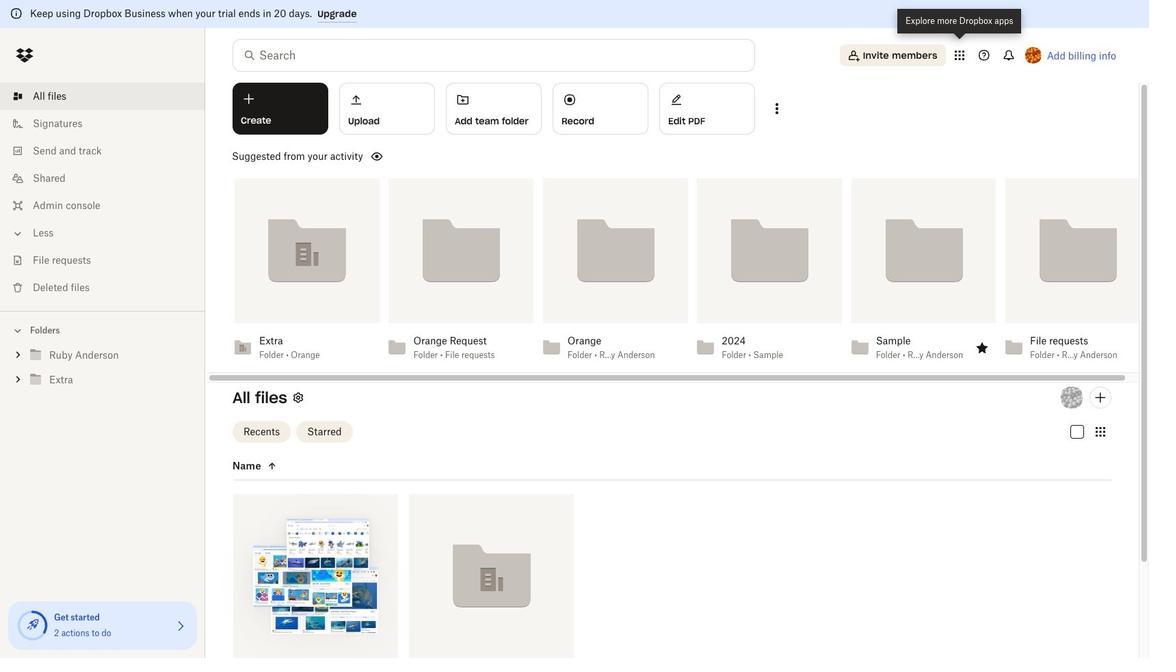Task type: locate. For each thing, give the bounding box(es) containing it.
add team members image
[[1092, 390, 1109, 406]]

alert
[[0, 0, 1149, 28]]

folder settings image
[[290, 390, 306, 406]]

list item
[[0, 83, 205, 110]]

Search in folder "Dropbox" text field
[[259, 47, 726, 64]]

list
[[0, 75, 205, 311]]

account menu image
[[1025, 47, 1041, 64]]

group
[[0, 341, 205, 403]]



Task type: describe. For each thing, give the bounding box(es) containing it.
dropbox image
[[11, 42, 38, 69]]

less image
[[11, 227, 25, 241]]

team member folder, ruby anderson row
[[233, 494, 398, 659]]

team shared folder, extra row
[[409, 494, 574, 659]]

ruby anderson image
[[1061, 387, 1083, 409]]



Task type: vqa. For each thing, say whether or not it's contained in the screenshot.
RUBY ANDERSON icon
yes



